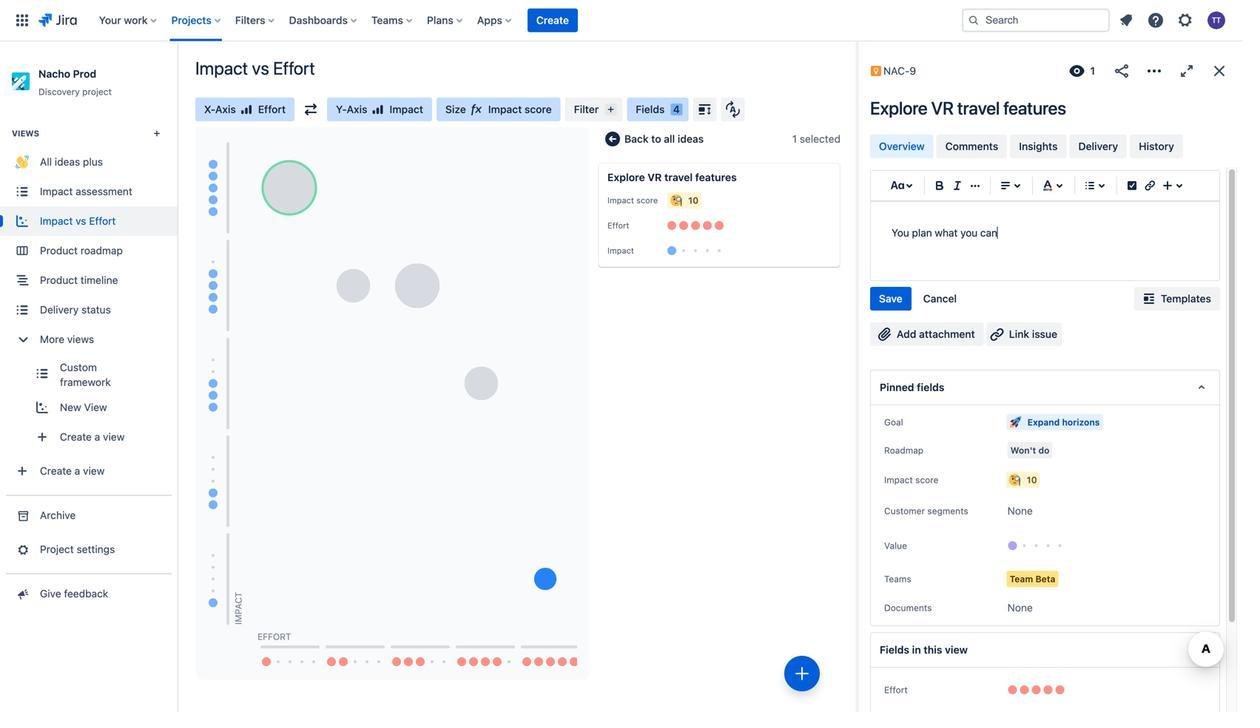 Task type: locate. For each thing, give the bounding box(es) containing it.
explore vr travel features down all
[[608, 171, 737, 184]]

view right this on the right bottom of the page
[[945, 644, 968, 657]]

vs
[[252, 58, 269, 78], [76, 215, 86, 227]]

score up customer segments popup button
[[916, 475, 939, 486]]

0 vertical spatial teams
[[372, 14, 403, 26]]

1 horizontal spatial score
[[637, 196, 658, 205]]

group
[[0, 110, 178, 495], [871, 287, 966, 311]]

product for product timeline
[[40, 274, 78, 287]]

0 vertical spatial delivery
[[1079, 140, 1119, 153]]

value
[[885, 541, 908, 552]]

you
[[892, 227, 910, 239]]

fields for fields in this view
[[880, 644, 910, 657]]

impact score button
[[880, 472, 944, 489]]

2 none from the top
[[1008, 602, 1033, 615]]

give feedback button
[[0, 580, 178, 609]]

1 vertical spatial product
[[40, 274, 78, 287]]

explore vr travel features for effort
[[608, 171, 737, 184]]

0 vertical spatial none
[[1008, 505, 1033, 518]]

customer segments
[[885, 506, 969, 517]]

fields left 4
[[636, 103, 665, 115]]

effort inside group
[[89, 215, 116, 227]]

explore vr travel features up 'comments' on the top right of the page
[[871, 98, 1067, 118]]

add attachment button
[[871, 323, 984, 346]]

2 vertical spatial impact score
[[885, 475, 939, 486]]

y-axis
[[336, 103, 368, 115]]

1 left "more" icon
[[1091, 65, 1096, 77]]

impact vs effort up product roadmap
[[40, 215, 116, 227]]

1 vertical spatial a
[[75, 465, 80, 478]]

1 horizontal spatial travel
[[958, 98, 1000, 118]]

project settings
[[40, 544, 115, 556]]

product for product roadmap
[[40, 245, 78, 257]]

cancel button
[[915, 287, 966, 311]]

0 horizontal spatial score
[[525, 103, 552, 115]]

fields left in
[[880, 644, 910, 657]]

0 horizontal spatial explore
[[608, 171, 645, 184]]

create a view for create a view popup button
[[60, 431, 125, 444]]

none down team
[[1008, 602, 1033, 615]]

1 vertical spatial travel
[[665, 171, 693, 184]]

timeline
[[81, 274, 118, 287]]

delivery up more at the top left of page
[[40, 304, 79, 316]]

create inside popup button
[[60, 431, 92, 444]]

create right apps dropdown button
[[537, 14, 569, 26]]

italic ⌘i image
[[949, 177, 967, 195]]

0 horizontal spatial 10
[[689, 195, 699, 206]]

fields
[[636, 103, 665, 115], [880, 644, 910, 657]]

0 vertical spatial travel
[[958, 98, 1000, 118]]

1 vertical spatial view
[[83, 465, 105, 478]]

nacho
[[38, 68, 70, 80]]

teams button inside primary element
[[367, 9, 418, 32]]

view for create a view dropdown button
[[83, 465, 105, 478]]

teams button left plans
[[367, 9, 418, 32]]

travel for impact vs effort
[[958, 98, 1000, 118]]

create for create a view dropdown button
[[40, 465, 72, 478]]

link issue
[[1010, 328, 1058, 341]]

view inside popup button
[[103, 431, 125, 444]]

1 rating image from the left
[[240, 104, 252, 115]]

comments button
[[937, 135, 1008, 158]]

banner containing your work
[[0, 0, 1244, 41]]

travel
[[958, 98, 1000, 118], [665, 171, 693, 184]]

score down back to all ideas button on the top of page
[[637, 196, 658, 205]]

2 vertical spatial view
[[945, 644, 968, 657]]

view
[[103, 431, 125, 444], [83, 465, 105, 478], [945, 644, 968, 657]]

vs inside jira product discovery navigation element
[[76, 215, 86, 227]]

a inside dropdown button
[[75, 465, 80, 478]]

create a view down 'view' on the left of page
[[60, 431, 125, 444]]

:wave: image
[[16, 156, 29, 169]]

ideas inside button
[[678, 133, 704, 145]]

0 horizontal spatial rating image
[[240, 104, 252, 115]]

explore down the nac-9 link on the top right of the page
[[871, 98, 928, 118]]

view inside dropdown button
[[83, 465, 105, 478]]

create up archive
[[40, 465, 72, 478]]

fields for fields
[[636, 103, 665, 115]]

1 vertical spatial fields
[[880, 644, 910, 657]]

project
[[40, 544, 74, 556]]

impact vs effort
[[195, 58, 315, 78], [40, 215, 116, 227]]

fields in this view
[[880, 644, 968, 657]]

vs up product roadmap
[[76, 215, 86, 227]]

1 horizontal spatial fields
[[880, 644, 910, 657]]

ideas
[[678, 133, 704, 145], [55, 156, 80, 168]]

0 vertical spatial create a view
[[60, 431, 125, 444]]

tab list containing overview
[[869, 133, 1233, 160]]

1 horizontal spatial explore
[[871, 98, 928, 118]]

0 vertical spatial fields
[[636, 103, 665, 115]]

search image
[[968, 14, 980, 26]]

2 rating image from the left
[[372, 104, 384, 115]]

teams
[[372, 14, 403, 26], [885, 575, 912, 585]]

delivery up "lists" icon
[[1079, 140, 1119, 153]]

filters
[[235, 14, 266, 26]]

a inside popup button
[[95, 431, 100, 444]]

1 vertical spatial create
[[60, 431, 92, 444]]

expand
[[1028, 418, 1060, 428]]

0 vertical spatial ideas
[[678, 133, 704, 145]]

travel down all
[[665, 171, 693, 184]]

autosave is enabled image
[[726, 101, 741, 118]]

features down back to all ideas
[[696, 171, 737, 184]]

1 horizontal spatial vr
[[932, 98, 954, 118]]

new view
[[60, 402, 107, 414]]

jira image
[[38, 11, 77, 29], [38, 11, 77, 29]]

0 vertical spatial explore
[[871, 98, 928, 118]]

1 vertical spatial vr
[[648, 171, 662, 184]]

product timeline
[[40, 274, 118, 287]]

vr up 'comments' on the top right of the page
[[932, 98, 954, 118]]

explore down back
[[608, 171, 645, 184]]

pinned fields
[[880, 382, 945, 394]]

product up delivery status
[[40, 274, 78, 287]]

value button
[[880, 538, 912, 555]]

0 horizontal spatial vr
[[648, 171, 662, 184]]

0 horizontal spatial fields
[[636, 103, 665, 115]]

to
[[652, 133, 662, 145]]

delivery
[[1079, 140, 1119, 153], [40, 304, 79, 316]]

link issue image
[[989, 326, 1007, 344]]

bold ⌘b image
[[931, 177, 949, 195]]

vr down back to all ideas button on the top of page
[[648, 171, 662, 184]]

:face_with_monocle: image
[[1010, 475, 1021, 486]]

1 vertical spatial explore vr travel features
[[608, 171, 737, 184]]

your work
[[99, 14, 148, 26]]

view
[[84, 402, 107, 414]]

more image
[[1146, 62, 1164, 80]]

none down :face_with_monocle: image
[[1008, 505, 1033, 518]]

create a view inside popup button
[[60, 431, 125, 444]]

delivery inside button
[[1079, 140, 1119, 153]]

2 horizontal spatial score
[[916, 475, 939, 486]]

0 vertical spatial product
[[40, 245, 78, 257]]

filter
[[574, 103, 599, 115]]

1 horizontal spatial teams button
[[880, 571, 916, 589]]

0 vertical spatial impact score
[[488, 103, 552, 115]]

1 horizontal spatial group
[[871, 287, 966, 311]]

rating image right x-axis on the left top of the page
[[240, 104, 252, 115]]

link
[[1010, 328, 1030, 341]]

0 horizontal spatial explore vr travel features
[[608, 171, 737, 184]]

views
[[12, 129, 39, 139]]

:face_with_monocle: image
[[671, 195, 683, 207], [671, 195, 683, 207], [1010, 475, 1021, 486]]

1 vertical spatial 10
[[1027, 475, 1038, 486]]

view down create a view popup button
[[83, 465, 105, 478]]

add attachment image
[[877, 326, 894, 344]]

add attachment
[[897, 328, 976, 341]]

back
[[625, 133, 649, 145]]

archive
[[40, 510, 76, 522]]

size
[[446, 103, 466, 115]]

create inside dropdown button
[[40, 465, 72, 478]]

projects button
[[167, 9, 226, 32]]

delivery for delivery
[[1079, 140, 1119, 153]]

impact score right formula image
[[488, 103, 552, 115]]

1 horizontal spatial explore vr travel features
[[871, 98, 1067, 118]]

2 vertical spatial score
[[916, 475, 939, 486]]

1 vertical spatial explore
[[608, 171, 645, 184]]

delivery for delivery status
[[40, 304, 79, 316]]

vs down filters popup button at top
[[252, 58, 269, 78]]

archive button
[[0, 501, 178, 531]]

0 horizontal spatial teams button
[[367, 9, 418, 32]]

teams left plans
[[372, 14, 403, 26]]

1 none from the top
[[1008, 505, 1033, 518]]

axis for y-
[[347, 103, 368, 115]]

a down create a view popup button
[[75, 465, 80, 478]]

create a view down create a view popup button
[[40, 465, 105, 478]]

won't
[[1011, 446, 1037, 456]]

1 horizontal spatial ideas
[[678, 133, 704, 145]]

1 axis from the left
[[215, 103, 236, 115]]

group inside overview tab panel
[[871, 287, 966, 311]]

2 vertical spatial create
[[40, 465, 72, 478]]

0 horizontal spatial travel
[[665, 171, 693, 184]]

0 vertical spatial features
[[1004, 98, 1067, 118]]

1 inside popup button
[[1091, 65, 1096, 77]]

templates
[[1162, 293, 1212, 305]]

:rocket: image
[[1010, 417, 1022, 429], [1010, 417, 1022, 429]]

roadmap
[[81, 245, 123, 257]]

switchaxes image
[[305, 104, 317, 115]]

1 vertical spatial teams button
[[880, 571, 916, 589]]

won't do
[[1011, 446, 1050, 456]]

10 right :face_with_monocle: image
[[1027, 475, 1038, 486]]

lists image
[[1082, 177, 1099, 195]]

create a view inside dropdown button
[[40, 465, 105, 478]]

feedback image
[[14, 587, 30, 602]]

teams up the documents
[[885, 575, 912, 585]]

1 left selected
[[793, 133, 797, 145]]

1 horizontal spatial features
[[1004, 98, 1067, 118]]

fields inside overview tab panel
[[880, 644, 910, 657]]

0 vertical spatial explore vr travel features
[[871, 98, 1067, 118]]

more
[[40, 334, 64, 346]]

team beta
[[1010, 575, 1056, 585]]

0 vertical spatial 1
[[1091, 65, 1096, 77]]

1 product from the top
[[40, 245, 78, 257]]

ideas inside group
[[55, 156, 80, 168]]

0 vertical spatial score
[[525, 103, 552, 115]]

formula image
[[471, 104, 483, 115]]

overview tab panel
[[865, 167, 1227, 713]]

1 horizontal spatial 1
[[1091, 65, 1096, 77]]

0 horizontal spatial teams
[[372, 14, 403, 26]]

tab list
[[869, 133, 1233, 160]]

fields in this view element
[[871, 633, 1221, 669]]

0 horizontal spatial impact score
[[488, 103, 552, 115]]

team
[[1010, 575, 1034, 585]]

1 vertical spatial features
[[696, 171, 737, 184]]

1 selected
[[793, 133, 841, 145]]

0 horizontal spatial group
[[0, 110, 178, 495]]

pinned
[[880, 382, 915, 394]]

2 axis from the left
[[347, 103, 368, 115]]

1 vertical spatial 1
[[793, 133, 797, 145]]

x-
[[204, 103, 215, 115]]

vr
[[932, 98, 954, 118], [648, 171, 662, 184]]

all
[[40, 156, 52, 168]]

impact vs effort down filters popup button at top
[[195, 58, 315, 78]]

0 horizontal spatial a
[[75, 465, 80, 478]]

align left image
[[997, 177, 1015, 195]]

0 horizontal spatial delivery
[[40, 304, 79, 316]]

1 vertical spatial score
[[637, 196, 658, 205]]

give
[[40, 588, 61, 601]]

impact score down roadmap dropdown button
[[885, 475, 939, 486]]

product up product timeline
[[40, 245, 78, 257]]

0 horizontal spatial impact vs effort
[[40, 215, 116, 227]]

delivery button
[[1070, 135, 1128, 158]]

1 vertical spatial impact score
[[608, 196, 658, 205]]

1 horizontal spatial impact vs effort
[[195, 58, 315, 78]]

score left 'filter'
[[525, 103, 552, 115]]

1 horizontal spatial teams
[[885, 575, 912, 585]]

more views link
[[0, 325, 178, 355]]

dashboards
[[289, 14, 348, 26]]

features for impact vs effort
[[1004, 98, 1067, 118]]

1 horizontal spatial a
[[95, 431, 100, 444]]

0 vertical spatial vr
[[932, 98, 954, 118]]

1 vertical spatial ideas
[[55, 156, 80, 168]]

1 horizontal spatial impact score
[[608, 196, 658, 205]]

teams button up the documents
[[880, 571, 916, 589]]

plus
[[83, 156, 103, 168]]

1 horizontal spatial vs
[[252, 58, 269, 78]]

1 horizontal spatial 10
[[1027, 475, 1038, 486]]

score inside dropdown button
[[916, 475, 939, 486]]

1 horizontal spatial rating image
[[372, 104, 384, 115]]

1 vertical spatial vs
[[76, 215, 86, 227]]

:wave: image
[[16, 156, 29, 169]]

0 horizontal spatial 1
[[793, 133, 797, 145]]

create down new
[[60, 431, 92, 444]]

1 horizontal spatial axis
[[347, 103, 368, 115]]

0 horizontal spatial features
[[696, 171, 737, 184]]

a down new view link
[[95, 431, 100, 444]]

explore vr travel features for impact vs effort
[[871, 98, 1067, 118]]

banner
[[0, 0, 1244, 41]]

1 vertical spatial create a view
[[40, 465, 105, 478]]

1 vertical spatial none
[[1008, 602, 1033, 615]]

0 horizontal spatial vs
[[76, 215, 86, 227]]

documents
[[885, 603, 932, 614]]

2 horizontal spatial impact score
[[885, 475, 939, 486]]

view down new view link
[[103, 431, 125, 444]]

impact vs effort inside jira product discovery navigation element
[[40, 215, 116, 227]]

impact score down back
[[608, 196, 658, 205]]

dashboards button
[[285, 9, 363, 32]]

impact score inside dropdown button
[[885, 475, 939, 486]]

delivery inside group
[[40, 304, 79, 316]]

discovery
[[38, 87, 80, 97]]

1 horizontal spatial delivery
[[1079, 140, 1119, 153]]

overview button
[[871, 135, 934, 158]]

1 vertical spatial delivery
[[40, 304, 79, 316]]

0 vertical spatial view
[[103, 431, 125, 444]]

0 vertical spatial teams button
[[367, 9, 418, 32]]

rating image for y-axis
[[372, 104, 384, 115]]

effort
[[273, 58, 315, 78], [258, 103, 286, 115], [89, 215, 116, 227], [608, 221, 630, 231], [258, 632, 291, 643], [885, 686, 908, 696]]

add ideas image
[[794, 666, 811, 683]]

0 vertical spatial a
[[95, 431, 100, 444]]

group containing save
[[871, 287, 966, 311]]

plans button
[[423, 9, 469, 32]]

rating image
[[240, 104, 252, 115], [372, 104, 384, 115]]

10 down back to all ideas
[[689, 195, 699, 206]]

0 vertical spatial create
[[537, 14, 569, 26]]

0 horizontal spatial axis
[[215, 103, 236, 115]]

1 vertical spatial impact vs effort
[[40, 215, 116, 227]]

rating image right the y-axis
[[372, 104, 384, 115]]

features up insights
[[1004, 98, 1067, 118]]

create
[[537, 14, 569, 26], [60, 431, 92, 444], [40, 465, 72, 478]]

close image
[[1211, 62, 1229, 80]]

travel up 'comments' on the top right of the page
[[958, 98, 1000, 118]]

1 vertical spatial teams
[[885, 575, 912, 585]]

0 horizontal spatial ideas
[[55, 156, 80, 168]]

2 product from the top
[[40, 274, 78, 287]]

status
[[81, 304, 111, 316]]

explore for effort
[[608, 171, 645, 184]]



Task type: vqa. For each thing, say whether or not it's contained in the screenshot.
Project settings in the left bottom of the page
yes



Task type: describe. For each thing, give the bounding box(es) containing it.
roadmap
[[885, 446, 924, 456]]

group containing all ideas plus
[[0, 110, 178, 495]]

nacho prod discovery project
[[38, 68, 112, 97]]

your work button
[[95, 9, 163, 32]]

create a view for create a view dropdown button
[[40, 465, 105, 478]]

create a view button
[[0, 457, 178, 487]]

expand horizons
[[1028, 418, 1100, 428]]

link issue button
[[987, 323, 1062, 346]]

axis for x-
[[215, 103, 236, 115]]

work
[[124, 14, 148, 26]]

save
[[880, 293, 903, 305]]

impact assessment
[[40, 186, 132, 198]]

1 for 1 selected
[[793, 133, 797, 145]]

plans
[[427, 14, 454, 26]]

all ideas plus
[[40, 156, 103, 168]]

fields
[[917, 382, 945, 394]]

back to all ideas button
[[598, 127, 713, 151]]

history
[[1140, 140, 1175, 153]]

nac-
[[884, 65, 910, 77]]

delivery status link
[[0, 296, 178, 325]]

a for create a view popup button
[[95, 431, 100, 444]]

features for effort
[[696, 171, 737, 184]]

custom
[[60, 362, 97, 374]]

link image
[[1142, 177, 1159, 195]]

1 for 1
[[1091, 65, 1096, 77]]

0 vertical spatial 10
[[689, 195, 699, 206]]

vr for impact vs effort
[[932, 98, 954, 118]]

create for create a view popup button
[[60, 431, 92, 444]]

you
[[961, 227, 978, 239]]

plan
[[913, 227, 933, 239]]

vr for effort
[[648, 171, 662, 184]]

teams inside primary element
[[372, 14, 403, 26]]

view for create a view popup button
[[103, 431, 125, 444]]

nac-9
[[884, 65, 917, 77]]

back icon image
[[604, 130, 622, 148]]

action item image
[[1124, 177, 1142, 195]]

customer
[[885, 506, 925, 517]]

customer segments button
[[880, 503, 973, 520]]

pinned fields element
[[871, 370, 1221, 406]]

Search field
[[962, 9, 1111, 32]]

all
[[664, 133, 675, 145]]

apps button
[[473, 9, 517, 32]]

this
[[924, 644, 943, 657]]

back to all ideas
[[625, 133, 704, 145]]

effort inside popup button
[[885, 686, 908, 696]]

0 vertical spatial vs
[[252, 58, 269, 78]]

selected
[[800, 133, 841, 145]]

settings image
[[1177, 11, 1195, 29]]

open idea image
[[823, 164, 840, 181]]

a for create a view dropdown button
[[75, 465, 80, 478]]

travel for effort
[[665, 171, 693, 184]]

9
[[910, 65, 917, 77]]

beta
[[1036, 575, 1056, 585]]

create inside button
[[537, 14, 569, 26]]

can
[[981, 227, 998, 239]]

primary element
[[9, 0, 951, 41]]

give feedback
[[40, 588, 108, 601]]

product roadmap
[[40, 245, 123, 257]]

cancel
[[924, 293, 957, 305]]

y-
[[336, 103, 347, 115]]

impact vs effort link
[[0, 207, 178, 236]]

product roadmap link
[[0, 236, 178, 266]]

custom framework
[[60, 362, 111, 389]]

help image
[[1148, 11, 1165, 29]]

history button
[[1131, 135, 1184, 158]]

more formatting image
[[967, 177, 985, 195]]

text styles image
[[889, 177, 907, 195]]

notifications image
[[1118, 11, 1136, 29]]

view inside tab panel
[[945, 644, 968, 657]]

impact inside dropdown button
[[885, 475, 913, 486]]

framework
[[60, 377, 111, 389]]

roadmap button
[[880, 442, 929, 460]]

goal button
[[880, 414, 908, 432]]

appswitcher icon image
[[13, 11, 31, 29]]

prod
[[73, 68, 96, 80]]

custom framework link
[[20, 355, 178, 393]]

project settings image
[[14, 543, 30, 558]]

add
[[897, 328, 917, 341]]

settings
[[77, 544, 115, 556]]

new
[[60, 402, 81, 414]]

insights
[[1020, 140, 1058, 153]]

10 inside overview tab panel
[[1027, 475, 1038, 486]]

nac-9 link
[[869, 62, 927, 80]]

your profile and settings image
[[1208, 11, 1226, 29]]

teams inside overview tab panel
[[885, 575, 912, 585]]

issue
[[1033, 328, 1058, 341]]

segments
[[928, 506, 969, 517]]

save button
[[871, 287, 912, 311]]

jira product discovery navigation element
[[0, 41, 178, 713]]

project
[[82, 87, 112, 97]]

0 vertical spatial impact vs effort
[[195, 58, 315, 78]]

rating image for x-axis
[[240, 104, 252, 115]]

Main content area, start typing to enter text. text field
[[892, 224, 1199, 242]]

templates button
[[1135, 287, 1221, 311]]

explore for impact vs effort
[[871, 98, 928, 118]]

in
[[913, 644, 922, 657]]

projects
[[171, 14, 212, 26]]

documents button
[[880, 600, 937, 617]]

your
[[99, 14, 121, 26]]

comments
[[946, 140, 999, 153]]

current project sidebar image
[[161, 59, 194, 89]]

filters button
[[231, 9, 280, 32]]

apps
[[477, 14, 503, 26]]

overview
[[880, 140, 925, 153]]

insights button
[[1011, 135, 1067, 158]]

card layout: detailed image
[[696, 101, 714, 118]]

create a view button
[[20, 423, 178, 452]]

do
[[1039, 446, 1050, 456]]

new view link
[[20, 393, 178, 423]]

you plan what you can
[[892, 227, 998, 239]]

editor templates image
[[1141, 290, 1159, 308]]

goal
[[885, 418, 904, 428]]

assessment
[[76, 186, 132, 198]]

expand image
[[1179, 62, 1196, 80]]



